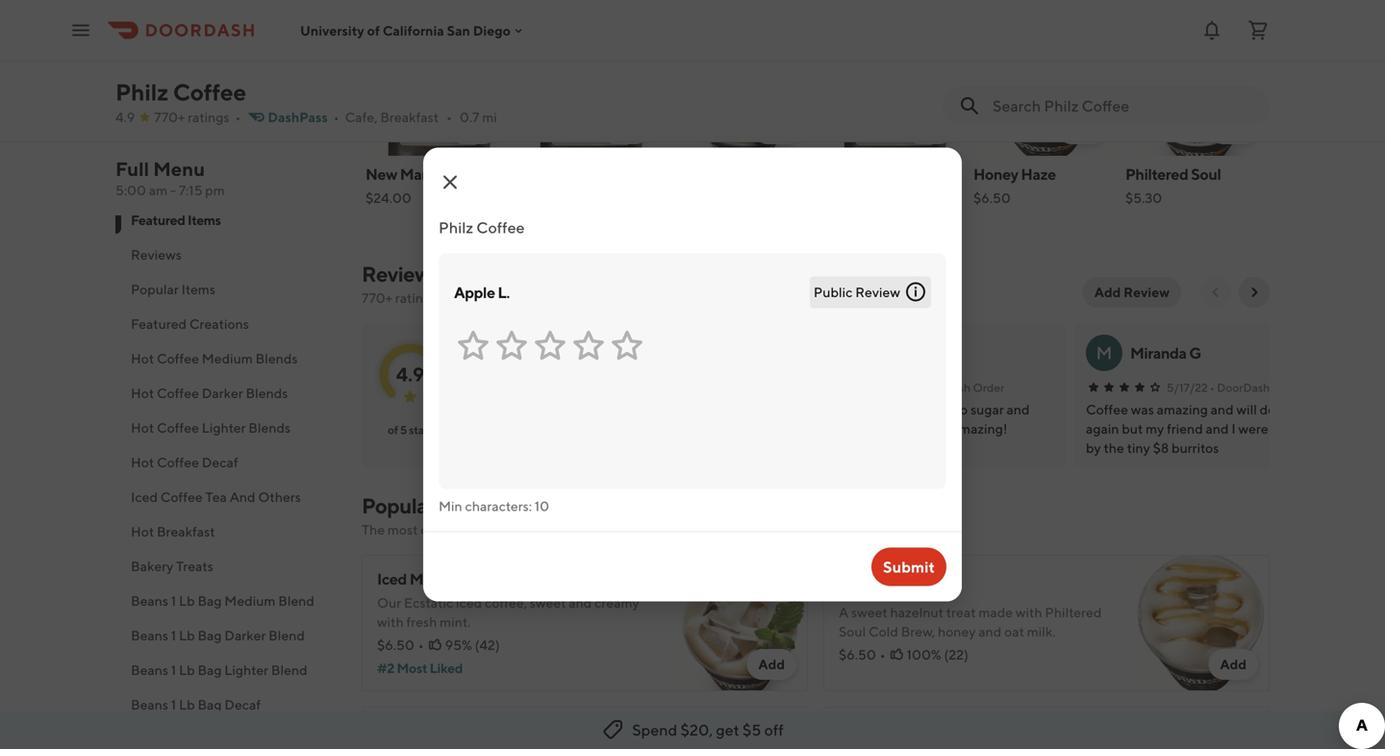 Task type: describe. For each thing, give the bounding box(es) containing it.
mojito
[[445, 570, 489, 588]]

bag for decaf
[[198, 697, 222, 713]]

bag for medium
[[198, 593, 222, 609]]

items
[[539, 522, 572, 538]]

featured for featured items
[[131, 212, 185, 228]]

m
[[1096, 343, 1113, 363]]

bakery
[[131, 558, 173, 574]]

tea
[[205, 489, 227, 505]]

Item Search search field
[[993, 95, 1255, 116]]

silken splendor image
[[518, 19, 662, 156]]

1 doordash from the left
[[918, 381, 971, 394]]

spend
[[632, 721, 678, 739]]

z
[[564, 344, 574, 362]]

100% (22)
[[907, 647, 969, 663]]

the
[[362, 522, 385, 538]]

review for add review
[[1124, 284, 1170, 300]]

am
[[149, 182, 168, 198]]

liked
[[430, 660, 463, 676]]

and inside popular items the most commonly ordered items and dishes from this store
[[575, 522, 598, 538]]

university of california san diego button
[[300, 22, 526, 38]]

1 horizontal spatial 4.9
[[396, 363, 425, 386]]

blend for beans 1 lb bag lighter blend
[[271, 662, 308, 678]]

hot coffee lighter blends button
[[115, 411, 339, 445]]

submit button
[[872, 548, 947, 586]]

dancing water image
[[822, 19, 966, 156]]

add inside button
[[1095, 284, 1121, 300]]

beans 1 lb bag lighter blend
[[131, 662, 308, 678]]

95% (42)
[[445, 637, 500, 653]]

dishes
[[600, 522, 639, 538]]

1 vertical spatial medium
[[224, 593, 276, 609]]

full
[[115, 158, 149, 180]]

new
[[366, 165, 397, 183]]

milk.
[[1027, 624, 1056, 640]]

haze for honey haze
[[1021, 165, 1056, 183]]

770+ inside reviews 770+ ratings • 12 public reviews
[[362, 290, 393, 306]]

add review
[[1095, 284, 1170, 300]]

honey haze a sweet hazelnut treat made with philtered soul cold brew, honey and oat milk.
[[839, 580, 1102, 640]]

5/17/22
[[1167, 381, 1208, 394]]

get
[[716, 721, 740, 739]]

creamy
[[595, 595, 639, 611]]

soul inside honey haze a sweet hazelnut treat made with philtered soul cold brew, honey and oat milk.
[[839, 624, 866, 640]]

bag for darker
[[198, 628, 222, 644]]

hot for hot coffee decaf
[[131, 455, 154, 470]]

soul inside philtered soul $5.30
[[1191, 165, 1221, 183]]

beans 1 lb bag darker blend
[[131, 628, 305, 644]]

(42)
[[475, 637, 500, 653]]

next image
[[1247, 285, 1262, 300]]

reviews 770+ ratings • 12 public reviews
[[362, 262, 550, 306]]

breakfast for cafe,
[[380, 109, 439, 125]]

dashpass
[[268, 109, 328, 125]]

manhattan
[[400, 165, 475, 183]]

reviews
[[504, 290, 550, 306]]

coffee up l. on the left of page
[[477, 218, 525, 237]]

miranda g
[[1130, 344, 1202, 362]]

coffee up hot coffee lighter blends
[[157, 385, 199, 401]]

blends for hot coffee medium blends
[[256, 351, 298, 367]]

public
[[814, 284, 853, 300]]

beans for beans 1 lb bag darker blend
[[131, 628, 168, 644]]

jiaxin z
[[522, 344, 574, 362]]

california
[[383, 22, 444, 38]]

apple l.
[[454, 283, 510, 302]]

treats
[[176, 558, 213, 574]]

most
[[397, 660, 427, 676]]

12
[[448, 290, 461, 306]]

hot coffee medium blends button
[[115, 342, 339, 376]]

honey for a sweet hazelnut treat made with philtered soul cold brew, honey and oat milk.
[[839, 580, 884, 598]]

mi
[[482, 109, 497, 125]]

and inside iced mint mojito coffee our ecstatic iced coffee, sweet and creamy with fresh mint.
[[569, 595, 592, 611]]

characters:
[[465, 498, 532, 514]]

full menu 5:00 am - 7:15 pm
[[115, 158, 225, 198]]

of 5 stars
[[388, 423, 433, 437]]

cold
[[869, 624, 899, 640]]

1 vertical spatial iced mint mojito coffee image
[[672, 555, 808, 692]]

lb for lighter
[[179, 662, 195, 678]]

1 order from the left
[[973, 381, 1005, 394]]

1 vertical spatial decaf
[[224, 697, 261, 713]]

brew,
[[901, 624, 935, 640]]

2 doordash from the left
[[1217, 381, 1270, 394]]

$24.00
[[366, 190, 412, 206]]

lb for decaf
[[179, 697, 195, 713]]

hot breakfast
[[131, 524, 215, 540]]

0 vertical spatial iced mint mojito coffee image
[[670, 19, 814, 156]]

philtered inside philtered soul $5.30
[[1126, 165, 1189, 183]]

menu
[[153, 158, 205, 180]]

ordered
[[487, 522, 536, 538]]

university of california san diego
[[300, 22, 511, 38]]

beans for beans 1 lb bag decaf
[[131, 697, 168, 713]]

this
[[673, 522, 696, 538]]

pm
[[205, 182, 225, 198]]

mint.
[[440, 614, 471, 630]]

honey
[[938, 624, 976, 640]]

0 horizontal spatial 770+
[[154, 109, 185, 125]]

philtered inside honey haze a sweet hazelnut treat made with philtered soul cold brew, honey and oat milk.
[[1045, 605, 1102, 621]]

popular for popular items
[[131, 281, 179, 297]]

j
[[492, 343, 501, 363]]

0 vertical spatial philz coffee
[[115, 78, 246, 106]]

haze for a sweet hazelnut treat made with philtered soul cold brew, honey and oat milk.
[[887, 580, 921, 598]]

beans 1 lb bag decaf button
[[115, 688, 339, 723]]

hot coffee decaf
[[131, 455, 238, 470]]

blend for beans 1 lb bag medium blend
[[278, 593, 315, 609]]

0 horizontal spatial of
[[367, 22, 380, 38]]

diego
[[473, 22, 511, 38]]

hot for hot coffee medium blends
[[131, 351, 154, 367]]

(22)
[[944, 647, 969, 663]]

open menu image
[[69, 19, 92, 42]]

ecstatic
[[404, 595, 453, 611]]

$6.50 • for iced mint mojito coffee
[[377, 637, 424, 653]]

stars
[[409, 423, 433, 437]]

1 for beans 1 lb bag decaf
[[171, 697, 176, 713]]

5:00
[[115, 182, 146, 198]]

university
[[300, 22, 364, 38]]

1 for beans 1 lb bag lighter blend
[[171, 662, 176, 678]]

store
[[698, 522, 729, 538]]

add review button
[[1083, 277, 1181, 308]]

0 items, open order cart image
[[1247, 19, 1270, 42]]

and
[[230, 489, 256, 505]]

cafe,
[[345, 109, 378, 125]]

most
[[388, 522, 418, 538]]

hot for hot breakfast
[[131, 524, 154, 540]]

new manhattan image
[[366, 19, 510, 156]]



Task type: vqa. For each thing, say whether or not it's contained in the screenshot.
the left • DOORDASH ORDER
yes



Task type: locate. For each thing, give the bounding box(es) containing it.
0 vertical spatial honey haze image
[[974, 19, 1118, 156]]

5
[[400, 423, 407, 437]]

3 hot from the top
[[131, 420, 154, 436]]

4 lb from the top
[[179, 697, 195, 713]]

medium down bakery treats button
[[224, 593, 276, 609]]

bag up beans 1 lb bag lighter blend at the bottom left of page
[[198, 628, 222, 644]]

hot
[[131, 351, 154, 367], [131, 385, 154, 401], [131, 420, 154, 436], [131, 455, 154, 470], [131, 524, 154, 540]]

iced mint mojito coffee image
[[670, 19, 814, 156], [672, 555, 808, 692]]

reviews for reviews
[[131, 247, 182, 263]]

1 horizontal spatial review
[[1124, 284, 1170, 300]]

hot coffee medium blends
[[131, 351, 298, 367]]

0 horizontal spatial philtered soul image
[[672, 707, 808, 749]]

1 horizontal spatial of
[[388, 423, 398, 437]]

0 horizontal spatial $6.50 •
[[377, 637, 424, 653]]

2 1 from the top
[[171, 628, 176, 644]]

treat
[[947, 605, 976, 621]]

0 horizontal spatial honey
[[839, 580, 884, 598]]

0 vertical spatial darker
[[202, 385, 243, 401]]

with inside iced mint mojito coffee our ecstatic iced coffee, sweet and creamy with fresh mint.
[[377, 614, 404, 630]]

0 vertical spatial honey
[[974, 165, 1018, 183]]

1 vertical spatial items
[[181, 281, 215, 297]]

1 vertical spatial and
[[569, 595, 592, 611]]

1 vertical spatial breakfast
[[157, 524, 215, 540]]

fresh
[[407, 614, 437, 630]]

1 vertical spatial featured
[[131, 316, 187, 332]]

philz coffee down the close image
[[439, 218, 525, 237]]

-
[[170, 182, 176, 198]]

0 vertical spatial haze
[[1021, 165, 1056, 183]]

darker down hot coffee medium blends button
[[202, 385, 243, 401]]

1 for beans 1 lb bag darker blend
[[171, 628, 176, 644]]

bag up beans 1 lb bag darker blend
[[198, 593, 222, 609]]

off
[[764, 721, 784, 739]]

sweet inside iced mint mojito coffee our ecstatic iced coffee, sweet and creamy with fresh mint.
[[530, 595, 566, 611]]

0 vertical spatial ratings
[[188, 109, 229, 125]]

lb up the beans 1 lb bag decaf
[[179, 662, 195, 678]]

1 horizontal spatial honey
[[974, 165, 1018, 183]]

iced mocha tesora image
[[1133, 707, 1270, 749]]

1 horizontal spatial $6.50
[[839, 647, 876, 663]]

1 vertical spatial of
[[388, 423, 398, 437]]

public review
[[814, 284, 901, 300]]

coffee down 'featured creations'
[[157, 351, 199, 367]]

0 horizontal spatial ratings
[[188, 109, 229, 125]]

2 review from the left
[[1124, 284, 1170, 300]]

public
[[464, 290, 502, 306]]

1
[[171, 593, 176, 609], [171, 628, 176, 644], [171, 662, 176, 678], [171, 697, 176, 713]]

coffee up the hot coffee decaf
[[157, 420, 199, 436]]

0 vertical spatial blends
[[256, 351, 298, 367]]

2 featured from the top
[[131, 316, 187, 332]]

reviews inside 'button'
[[131, 247, 182, 263]]

#2
[[377, 660, 394, 676]]

2 vertical spatial blends
[[249, 420, 291, 436]]

1 review from the left
[[856, 284, 901, 300]]

0 horizontal spatial reviews
[[131, 247, 182, 263]]

featured
[[131, 212, 185, 228], [131, 316, 187, 332]]

1 horizontal spatial • doordash order
[[1210, 381, 1304, 394]]

1 vertical spatial darker
[[224, 628, 266, 644]]

coffee left tea
[[160, 489, 203, 505]]

0 horizontal spatial philz coffee
[[115, 78, 246, 106]]

0 vertical spatial philtered soul image
[[1126, 19, 1270, 156]]

$6.50 inside 'honey haze $6.50'
[[974, 190, 1011, 206]]

1 horizontal spatial popular
[[362, 494, 435, 519]]

hot coffee lighter blends
[[131, 420, 291, 436]]

honey for honey haze
[[974, 165, 1018, 183]]

2 • doordash order from the left
[[1210, 381, 1304, 394]]

philtered soul $5.30
[[1126, 165, 1221, 206]]

items up commonly
[[438, 494, 491, 519]]

1 horizontal spatial sweet
[[851, 605, 888, 621]]

0 vertical spatial 4.9
[[115, 109, 135, 125]]

a
[[839, 605, 849, 621]]

2 order from the left
[[1273, 381, 1304, 394]]

0.7
[[460, 109, 480, 125]]

0 horizontal spatial • doordash order
[[911, 381, 1005, 394]]

of left 5
[[388, 423, 398, 437]]

1 horizontal spatial reviews
[[362, 262, 439, 287]]

featured items
[[131, 212, 221, 228]]

0 horizontal spatial iced
[[131, 489, 158, 505]]

with down our
[[377, 614, 404, 630]]

blend for beans 1 lb bag darker blend
[[269, 628, 305, 644]]

1 up beans 1 lb bag lighter blend at the bottom left of page
[[171, 628, 176, 644]]

lb
[[179, 593, 195, 609], [179, 628, 195, 644], [179, 662, 195, 678], [179, 697, 195, 713]]

sweet right coffee,
[[530, 595, 566, 611]]

1 vertical spatial philtered soul image
[[672, 707, 808, 749]]

ratings
[[188, 109, 229, 125], [395, 290, 437, 306]]

0 vertical spatial philz
[[115, 78, 168, 106]]

1 beans from the top
[[131, 593, 168, 609]]

darker down beans 1 lb bag medium blend button
[[224, 628, 266, 644]]

• inside reviews 770+ ratings • 12 public reviews
[[440, 290, 445, 306]]

philz coffee up 770+ ratings •
[[115, 78, 246, 106]]

1 vertical spatial iced
[[377, 570, 407, 588]]

4 hot from the top
[[131, 455, 154, 470]]

3 1 from the top
[[171, 662, 176, 678]]

3 beans from the top
[[131, 662, 168, 678]]

hot coffee darker blends button
[[115, 376, 339, 411]]

1 horizontal spatial honey haze image
[[1133, 555, 1270, 692]]

770+ down 'reviews' link
[[362, 290, 393, 306]]

100%
[[907, 647, 942, 663]]

hot up hot breakfast
[[131, 455, 154, 470]]

lb down treats at the bottom of page
[[179, 593, 195, 609]]

4 1 from the top
[[171, 697, 176, 713]]

0 horizontal spatial haze
[[887, 580, 921, 598]]

0 vertical spatial items
[[188, 212, 221, 228]]

popular inside button
[[131, 281, 179, 297]]

1 horizontal spatial philtered soul image
[[1126, 19, 1270, 156]]

hot for hot coffee lighter blends
[[131, 420, 154, 436]]

0 vertical spatial popular
[[131, 281, 179, 297]]

1 vertical spatial popular
[[362, 494, 435, 519]]

items
[[188, 212, 221, 228], [181, 281, 215, 297], [438, 494, 491, 519]]

2 bag from the top
[[198, 628, 222, 644]]

iced coffee tea and others button
[[115, 480, 339, 515]]

jiaxin
[[522, 344, 561, 362]]

items inside popular items the most commonly ordered items and dishes from this store
[[438, 494, 491, 519]]

beans inside beans 1 lb bag medium blend button
[[131, 593, 168, 609]]

breakfast
[[380, 109, 439, 125], [157, 524, 215, 540]]

creations
[[189, 316, 249, 332]]

submit
[[883, 558, 935, 576]]

beans inside beans 1 lb bag decaf button
[[131, 697, 168, 713]]

decaf up tea
[[202, 455, 238, 470]]

#2 most liked
[[377, 660, 463, 676]]

g
[[1190, 344, 1202, 362]]

san
[[447, 22, 470, 38]]

blend down bakery treats button
[[278, 593, 315, 609]]

coffee inside iced mint mojito coffee our ecstatic iced coffee, sweet and creamy with fresh mint.
[[491, 570, 538, 588]]

blends for hot coffee darker blends
[[246, 385, 288, 401]]

items for popular items
[[181, 281, 215, 297]]

770+ up menu
[[154, 109, 185, 125]]

lb down beans 1 lb bag lighter blend at the bottom left of page
[[179, 697, 195, 713]]

bakery treats
[[131, 558, 213, 574]]

philtered up milk.
[[1045, 605, 1102, 621]]

blend down beans 1 lb bag darker blend button
[[271, 662, 308, 678]]

coffee,
[[485, 595, 527, 611]]

iced for mint
[[377, 570, 407, 588]]

None text field
[[439, 381, 947, 489]]

order
[[973, 381, 1005, 394], [1273, 381, 1304, 394]]

featured inside button
[[131, 316, 187, 332]]

decaf down the beans 1 lb bag lighter blend button
[[224, 697, 261, 713]]

iced up hot breakfast
[[131, 489, 158, 505]]

commonly
[[421, 522, 485, 538]]

1 horizontal spatial philz coffee
[[439, 218, 525, 237]]

add button
[[514, 15, 666, 219], [666, 15, 818, 241], [818, 15, 970, 219], [449, 114, 498, 144], [601, 114, 650, 144], [753, 114, 802, 144], [905, 114, 954, 144], [1057, 114, 1106, 144], [1209, 114, 1258, 144], [747, 649, 797, 680], [1209, 649, 1258, 680]]

$6.50 • down cold
[[839, 647, 886, 663]]

featured creations
[[131, 316, 249, 332]]

1 horizontal spatial iced
[[377, 570, 407, 588]]

blend down beans 1 lb bag medium blend button
[[269, 628, 305, 644]]

items inside button
[[181, 281, 215, 297]]

philtered soul image
[[1126, 19, 1270, 156], [672, 707, 808, 749]]

and left the creamy
[[569, 595, 592, 611]]

iced up our
[[377, 570, 407, 588]]

4.9 up of 5 stars
[[396, 363, 425, 386]]

ratings inside reviews 770+ ratings • 12 public reviews
[[395, 290, 437, 306]]

1 vertical spatial blends
[[246, 385, 288, 401]]

bag
[[198, 593, 222, 609], [198, 628, 222, 644], [198, 662, 222, 678], [198, 697, 222, 713]]

and down made
[[979, 624, 1002, 640]]

1 hot from the top
[[131, 351, 154, 367]]

1 horizontal spatial haze
[[1021, 165, 1056, 183]]

items down pm
[[188, 212, 221, 228]]

medium down featured creations button
[[202, 351, 253, 367]]

0 horizontal spatial philtered
[[1045, 605, 1102, 621]]

0 vertical spatial medium
[[202, 351, 253, 367]]

0 vertical spatial and
[[575, 522, 598, 538]]

featured down am
[[131, 212, 185, 228]]

$6.50 for iced mint mojito coffee
[[377, 637, 414, 653]]

$5.30
[[1126, 190, 1162, 206]]

$6.50 • up most
[[377, 637, 424, 653]]

1 vertical spatial honey
[[839, 580, 884, 598]]

0 vertical spatial featured
[[131, 212, 185, 228]]

cafe, breakfast • 0.7 mi
[[345, 109, 497, 125]]

and right items
[[575, 522, 598, 538]]

1 for beans 1 lb bag medium blend
[[171, 593, 176, 609]]

1 vertical spatial soul
[[839, 624, 866, 640]]

hot breakfast button
[[115, 515, 339, 549]]

our
[[377, 595, 401, 611]]

honey haze image
[[974, 19, 1118, 156], [1133, 555, 1270, 692]]

reviews for reviews 770+ ratings • 12 public reviews
[[362, 262, 439, 287]]

hot up the hot coffee decaf
[[131, 420, 154, 436]]

beans for beans 1 lb bag medium blend
[[131, 593, 168, 609]]

0 vertical spatial philtered
[[1126, 165, 1189, 183]]

notification bell image
[[1201, 19, 1224, 42]]

1 vertical spatial philtered
[[1045, 605, 1102, 621]]

dialog
[[423, 148, 962, 602]]

hot up hot coffee lighter blends
[[131, 385, 154, 401]]

review right "public"
[[856, 284, 901, 300]]

4 beans from the top
[[131, 697, 168, 713]]

items up 'featured creations'
[[181, 281, 215, 297]]

1 horizontal spatial order
[[1273, 381, 1304, 394]]

2 beans from the top
[[131, 628, 168, 644]]

bag down beans 1 lb bag lighter blend at the bottom left of page
[[198, 697, 222, 713]]

770+
[[154, 109, 185, 125], [362, 290, 393, 306]]

breakfast for hot
[[157, 524, 215, 540]]

1 horizontal spatial philtered
[[1126, 165, 1189, 183]]

beans inside the beans 1 lb bag lighter blend button
[[131, 662, 168, 678]]

5 hot from the top
[[131, 524, 154, 540]]

2 horizontal spatial $6.50
[[974, 190, 1011, 206]]

0 horizontal spatial breakfast
[[157, 524, 215, 540]]

$6.50 for honey haze
[[839, 647, 876, 663]]

1 1 from the top
[[171, 593, 176, 609]]

made
[[979, 605, 1013, 621]]

philtered up $5.30
[[1126, 165, 1189, 183]]

0 horizontal spatial soul
[[839, 624, 866, 640]]

featured down the popular items
[[131, 316, 187, 332]]

hazelnut
[[890, 605, 944, 621]]

popular inside popular items the most commonly ordered items and dishes from this store
[[362, 494, 435, 519]]

featured for featured creations
[[131, 316, 187, 332]]

2 vertical spatial items
[[438, 494, 491, 519]]

blends for hot coffee lighter blends
[[249, 420, 291, 436]]

2 vertical spatial and
[[979, 624, 1002, 640]]

$6.50 •
[[377, 637, 424, 653], [839, 647, 886, 663]]

of
[[367, 22, 380, 38], [388, 423, 398, 437]]

iced inside iced mint mojito coffee our ecstatic iced coffee, sweet and creamy with fresh mint.
[[377, 570, 407, 588]]

1 vertical spatial 770+
[[362, 290, 393, 306]]

review for public review
[[856, 284, 901, 300]]

0 horizontal spatial order
[[973, 381, 1005, 394]]

0 horizontal spatial with
[[377, 614, 404, 630]]

2 lb from the top
[[179, 628, 195, 644]]

lighter down 'hot coffee darker blends' button
[[202, 420, 246, 436]]

•
[[235, 109, 241, 125], [334, 109, 339, 125], [446, 109, 452, 125], [440, 290, 445, 306], [911, 381, 916, 394], [1210, 381, 1215, 394], [418, 637, 424, 653], [880, 647, 886, 663]]

0 vertical spatial soul
[[1191, 165, 1221, 183]]

1 horizontal spatial soul
[[1191, 165, 1221, 183]]

haze inside 'honey haze $6.50'
[[1021, 165, 1056, 183]]

with
[[1016, 605, 1043, 621], [377, 614, 404, 630]]

breakfast right cafe,
[[380, 109, 439, 125]]

reviews left apple
[[362, 262, 439, 287]]

1 vertical spatial philz coffee
[[439, 218, 525, 237]]

0 horizontal spatial sweet
[[530, 595, 566, 611]]

popular for popular items the most commonly ordered items and dishes from this store
[[362, 494, 435, 519]]

spend $20, get $5 off
[[632, 721, 784, 739]]

1 • doordash order from the left
[[911, 381, 1005, 394]]

blends
[[256, 351, 298, 367], [246, 385, 288, 401], [249, 420, 291, 436]]

hot for hot coffee darker blends
[[131, 385, 154, 401]]

breakfast up treats at the bottom of page
[[157, 524, 215, 540]]

2 hot from the top
[[131, 385, 154, 401]]

lighter inside the beans 1 lb bag lighter blend button
[[224, 662, 269, 678]]

blends down hot coffee medium blends button
[[246, 385, 288, 401]]

blends down featured creations button
[[256, 351, 298, 367]]

1 vertical spatial lighter
[[224, 662, 269, 678]]

bag for lighter
[[198, 662, 222, 678]]

1 vertical spatial haze
[[887, 580, 921, 598]]

and
[[575, 522, 598, 538], [569, 595, 592, 611], [979, 624, 1002, 640]]

0 horizontal spatial honey haze image
[[974, 19, 1118, 156]]

new manhattan $24.00
[[366, 165, 475, 206]]

1 down bakery treats
[[171, 593, 176, 609]]

0 vertical spatial iced
[[131, 489, 158, 505]]

items for featured items
[[188, 212, 221, 228]]

hot up bakery
[[131, 524, 154, 540]]

iced for coffee
[[131, 489, 158, 505]]

lb for darker
[[179, 628, 195, 644]]

review up miranda
[[1124, 284, 1170, 300]]

breakfast inside button
[[157, 524, 215, 540]]

popular items
[[131, 281, 215, 297]]

honey haze $6.50
[[974, 165, 1056, 206]]

beans 1 lb bag darker blend button
[[115, 619, 339, 653]]

1 up the beans 1 lb bag decaf
[[171, 662, 176, 678]]

lb for medium
[[179, 593, 195, 609]]

l.
[[498, 283, 510, 302]]

0 horizontal spatial philz
[[115, 78, 168, 106]]

0 horizontal spatial popular
[[131, 281, 179, 297]]

1 horizontal spatial $6.50 •
[[839, 647, 886, 663]]

1 horizontal spatial with
[[1016, 605, 1043, 621]]

lighter
[[202, 420, 246, 436], [224, 662, 269, 678]]

0 vertical spatial decaf
[[202, 455, 238, 470]]

1 vertical spatial philz
[[439, 218, 473, 237]]

philz up 770+ ratings •
[[115, 78, 168, 106]]

blends down 'hot coffee darker blends' button
[[249, 420, 291, 436]]

philtered
[[1126, 165, 1189, 183], [1045, 605, 1102, 621]]

coffee down hot coffee lighter blends
[[157, 455, 199, 470]]

close image
[[439, 171, 462, 194]]

2 vertical spatial blend
[[271, 662, 308, 678]]

reviews up the popular items
[[131, 247, 182, 263]]

previous image
[[1208, 285, 1224, 300]]

oat
[[1005, 624, 1025, 640]]

0 vertical spatial of
[[367, 22, 380, 38]]

hot coffee decaf button
[[115, 445, 339, 480]]

popular items button
[[115, 272, 339, 307]]

0 horizontal spatial 4.9
[[115, 109, 135, 125]]

reviews inside reviews 770+ ratings • 12 public reviews
[[362, 262, 439, 287]]

items for popular items the most commonly ordered items and dishes from this store
[[438, 494, 491, 519]]

0 vertical spatial breakfast
[[380, 109, 439, 125]]

1 vertical spatial 4.9
[[396, 363, 425, 386]]

coffee up 770+ ratings •
[[173, 78, 246, 106]]

beans 1 lb bag medium blend
[[131, 593, 315, 609]]

1 horizontal spatial doordash
[[1217, 381, 1270, 394]]

sweet inside honey haze a sweet hazelnut treat made with philtered soul cold brew, honey and oat milk.
[[851, 605, 888, 621]]

decaf
[[202, 455, 238, 470], [224, 697, 261, 713]]

1 lb from the top
[[179, 593, 195, 609]]

dialog containing philz coffee
[[423, 148, 962, 602]]

of left california
[[367, 22, 380, 38]]

beans inside beans 1 lb bag darker blend button
[[131, 628, 168, 644]]

1 horizontal spatial ratings
[[395, 290, 437, 306]]

1 down beans 1 lb bag lighter blend at the bottom left of page
[[171, 697, 176, 713]]

0 horizontal spatial $6.50
[[377, 637, 414, 653]]

philz down the close image
[[439, 218, 473, 237]]

1 horizontal spatial breakfast
[[380, 109, 439, 125]]

$6.50
[[974, 190, 1011, 206], [377, 637, 414, 653], [839, 647, 876, 663]]

0 horizontal spatial review
[[856, 284, 901, 300]]

ratings down 'reviews' link
[[395, 290, 437, 306]]

coffee up coffee,
[[491, 570, 538, 588]]

3 lb from the top
[[179, 662, 195, 678]]

reviews
[[131, 247, 182, 263], [362, 262, 439, 287]]

1 horizontal spatial philz
[[439, 218, 473, 237]]

sweet up cold
[[851, 605, 888, 621]]

lighter inside hot coffee lighter blends button
[[202, 420, 246, 436]]

0 vertical spatial lighter
[[202, 420, 246, 436]]

3 bag from the top
[[198, 662, 222, 678]]

honey inside honey haze a sweet hazelnut treat made with philtered soul cold brew, honey and oat milk.
[[839, 580, 884, 598]]

review inside button
[[1124, 284, 1170, 300]]

lighter down beans 1 lb bag darker blend button
[[224, 662, 269, 678]]

4.9 up full
[[115, 109, 135, 125]]

sweet
[[530, 595, 566, 611], [851, 605, 888, 621]]

0 horizontal spatial doordash
[[918, 381, 971, 394]]

with up milk.
[[1016, 605, 1043, 621]]

with inside honey haze a sweet hazelnut treat made with philtered soul cold brew, honey and oat milk.
[[1016, 605, 1043, 621]]

doordash
[[918, 381, 971, 394], [1217, 381, 1270, 394]]

honey
[[974, 165, 1018, 183], [839, 580, 884, 598]]

bag down beans 1 lb bag darker blend
[[198, 662, 222, 678]]

1 bag from the top
[[198, 593, 222, 609]]

hot down 'featured creations'
[[131, 351, 154, 367]]

popular up 'featured creations'
[[131, 281, 179, 297]]

min characters: 10
[[439, 498, 549, 514]]

1 vertical spatial honey haze image
[[1133, 555, 1270, 692]]

4 bag from the top
[[198, 697, 222, 713]]

iced inside iced coffee tea and others button
[[131, 489, 158, 505]]

$6.50 • for honey haze
[[839, 647, 886, 663]]

lb up beans 1 lb bag lighter blend at the bottom left of page
[[179, 628, 195, 644]]

popular up most
[[362, 494, 435, 519]]

popular items the most commonly ordered items and dishes from this store
[[362, 494, 729, 538]]

1 vertical spatial blend
[[269, 628, 305, 644]]

miranda
[[1130, 344, 1187, 362]]

$20,
[[681, 721, 713, 739]]

770+ ratings •
[[154, 109, 241, 125]]

featured creations button
[[115, 307, 339, 342]]

and inside honey haze a sweet hazelnut treat made with philtered soul cold brew, honey and oat milk.
[[979, 624, 1002, 640]]

ratings up menu
[[188, 109, 229, 125]]

1 vertical spatial ratings
[[395, 290, 437, 306]]

beans for beans 1 lb bag lighter blend
[[131, 662, 168, 678]]

1 featured from the top
[[131, 212, 185, 228]]

honey inside 'honey haze $6.50'
[[974, 165, 1018, 183]]

reviews button
[[115, 238, 339, 272]]

beans 1 lb bag decaf
[[131, 697, 261, 713]]

0 vertical spatial blend
[[278, 593, 315, 609]]

1 horizontal spatial 770+
[[362, 290, 393, 306]]

haze inside honey haze a sweet hazelnut treat made with philtered soul cold brew, honey and oat milk.
[[887, 580, 921, 598]]



